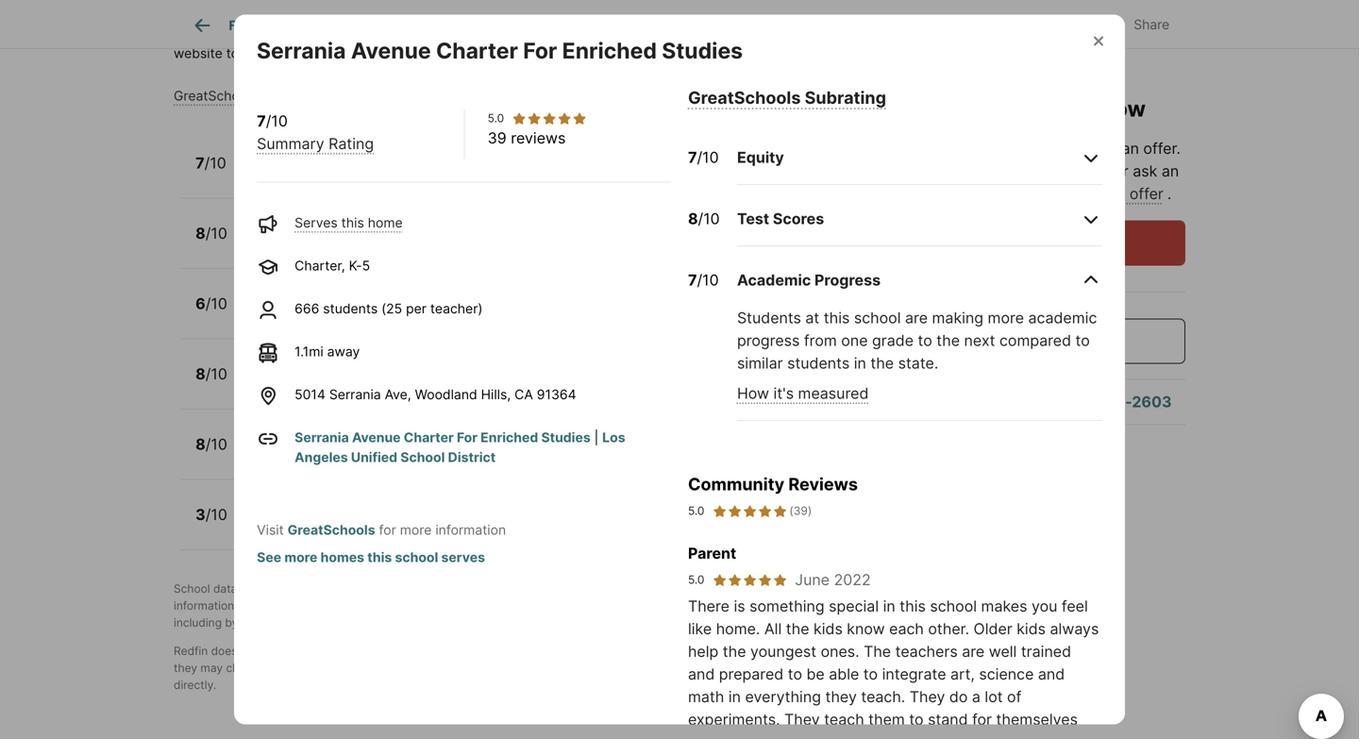 Task type: vqa. For each thing, say whether or not it's contained in the screenshot.
Serrania in the Serrania Avenue Charter For Enriched Studies Charter, K-5 • Serves this home • 1.1mi
yes



Task type: describe. For each thing, give the bounding box(es) containing it.
0 vertical spatial the
[[890, 139, 918, 158]]

verify
[[498, 661, 528, 675]]

as inside , a nonprofit organization. redfin recommends buyers and renters use greatschools information and ratings as a
[[301, 599, 313, 613]]

greatschools down website
[[174, 88, 258, 104]]

be inside this home may not be allowing tours right now
[[1096, 68, 1123, 94]]

not up change
[[241, 644, 258, 658]]

school down service
[[531, 661, 566, 675]]

for inside there is something special in this school makes you feel like home. all the kids know each other. older kids always help the youngest ones. the teachers are well trained and prepared to be able to integrate art, science and math in everything they teach. they do a lot of experiments. they teach them to stand for themselves and be leaders. the school also has a kindness
[[972, 710, 992, 729]]

1 their from the left
[[450, 599, 474, 613]]

compared
[[1000, 331, 1071, 350]]

school inside first step, and conduct their own investigation to determine their desired schools or school districts, including by contacting and visiting the schools themselves.
[[775, 599, 810, 613]]

this inside woodland hills charter academy public, 6-8 • serves this home • 0.7mi
[[378, 307, 401, 323]]

school inside "please check the school district website to see all schools serving this home."
[[727, 25, 768, 42]]

8 /10 left lake
[[196, 365, 227, 383]]

school down the youngest
[[747, 661, 782, 675]]

• up sherman oaks center for enriched studies
[[451, 166, 458, 182]]

1 horizontal spatial schools
[[386, 616, 428, 630]]

1 horizontal spatial has
[[964, 139, 990, 158]]

• down academy
[[443, 307, 450, 323]]

5.0 for 39 reviews
[[488, 112, 504, 125]]

12 down balboa
[[307, 377, 321, 393]]

this inside serrania avenue charter for enriched studies charter, k-5 • serves this home • 1.1mi
[[385, 166, 408, 182]]

leaders.
[[741, 733, 798, 739]]

a down the stand
[[948, 733, 957, 739]]

provided
[[252, 582, 299, 596]]

an inside an agent about submitting a backup offer .
[[1162, 162, 1179, 180]]

feel
[[1062, 597, 1088, 616]]

them
[[869, 710, 905, 729]]

is inside there is something special in this school makes you feel like home. all the kids know each other. older kids always help the youngest ones. the teachers are well trained and prepared to be able to integrate art, science and math in everything they teach. they do a lot of experiments. they teach them to stand for themselves and be leaders. the school also has a kindness
[[734, 597, 745, 616]]

district inside "please check the school district website to see all schools serving this home."
[[772, 25, 815, 42]]

• down serrania avenue charter for enriched studies |
[[458, 447, 465, 463]]

serves inside serrania avenue charter for enriched studies charter, k-5 • serves this home • 1.1mi
[[339, 166, 382, 182]]

see
[[257, 550, 281, 566]]

oaks
[[318, 216, 356, 234]]

7 /10 left the equity
[[688, 148, 719, 167]]

progress
[[815, 271, 881, 289]]

1.6mi
[[469, 447, 501, 463]]

5 inside serrania avenue charter for enriched studies dialog
[[362, 258, 370, 274]]

integrate
[[882, 665, 946, 684]]

a right ,
[[397, 582, 403, 596]]

to up state.
[[918, 331, 932, 350]]

avenue for serrania avenue charter for enriched studies charter, k-5 • serves this home • 1.1mi
[[314, 145, 370, 164]]

state.
[[898, 354, 939, 373]]

policy
[[356, 25, 395, 42]]

to inside school service boundaries are intended to be used as a reference only; they may change and are not
[[685, 644, 696, 658]]

(39)
[[790, 504, 812, 518]]

woodland hills charter academy public, 6-8 • serves this home • 0.7mi
[[248, 286, 492, 323]]

greatschools up step,
[[319, 582, 391, 596]]

feed tab list
[[174, 0, 833, 48]]

offer for an
[[1144, 139, 1177, 158]]

school inside the students at this school are making more academic progress from one grade to the next compared to similar students in the state.
[[854, 309, 901, 327]]

school up nonprofit
[[395, 550, 438, 566]]

school inside 3 /10 public, 9-12 • choice school • 5.7mi
[[384, 518, 425, 534]]

there is something special in this school makes you feel like home. all the kids know each other. older kids always help the youngest ones. the teachers are well trained and prepared to be able to integrate art, science and math in everything they teach. they do a lot of experiments. they teach them to stand for themselves and be leaders. the school also has a kindness
[[688, 597, 1099, 739]]

hills's
[[242, 25, 280, 42]]

information inside serrania avenue charter for enriched studies dialog
[[435, 522, 506, 538]]

measured
[[798, 384, 869, 403]]

anyway inside . you can request a tour anyway or ask
[[1055, 162, 1110, 180]]

school service boundaries are intended to be used as a reference only; they may change and are not
[[174, 644, 850, 675]]

to up also in the right bottom of the page
[[909, 710, 924, 729]]

1 vertical spatial the
[[864, 642, 891, 661]]

reference
[[770, 644, 821, 658]]

rating 5.0 out of 5 element for 39 reviews
[[512, 111, 587, 126]]

0 horizontal spatial in
[[729, 688, 741, 706]]

greatschools link
[[288, 522, 375, 538]]

1 vertical spatial rating 5.0 out of 5 element
[[712, 503, 788, 520]]

the inside guaranteed to be accurate. to verify school enrollment eligibility, contact the school district directly.
[[726, 661, 743, 675]]

a inside an agent about submitting a backup offer .
[[1060, 185, 1069, 203]]

home. inside there is something special in this school makes you feel like home. all the kids know each other. older kids always help the youngest ones. the teachers are well trained and prepared to be able to integrate art, science and math in everything they teach. they do a lot of experiments. they teach them to stand for themselves and be leaders. the school also has a kindness
[[716, 620, 760, 638]]

0 horizontal spatial for
[[379, 522, 396, 538]]

,
[[391, 582, 394, 596]]

5.0 for june 2022
[[688, 573, 705, 587]]

, a nonprofit organization. redfin recommends buyers and renters use greatschools information and ratings as a
[[174, 582, 839, 613]]

redfin inside , a nonprofit organization. redfin recommends buyers and renters use greatschools information and ratings as a
[[531, 582, 565, 596]]

(818) 646-2603 link
[[1052, 393, 1172, 411]]

3 /10 public, 9-12 • choice school • 5.7mi
[[196, 505, 473, 534]]

geography.
[[541, 25, 614, 42]]

choice inside lake balboa college preparatory magnet k-12 public, k-12 • choice school • 5.7mi
[[336, 377, 379, 393]]

has inside there is something special in this school makes you feel like home. all the kids know each other. older kids always help the youngest ones. the teachers are well trained and prepared to be able to integrate art, science and math in everything they teach. they do a lot of experiments. they teach them to stand for themselves and be leaders. the school also has a kindness
[[918, 733, 944, 739]]

• down preparatory
[[428, 377, 435, 393]]

test scores button
[[737, 193, 1102, 247]]

8 left lake
[[196, 365, 206, 383]]

based
[[437, 25, 477, 42]]

similar
[[737, 354, 783, 373]]

to inside guaranteed to be accurate. to verify school enrollment eligibility, contact the school district directly.
[[397, 661, 408, 675]]

7 /10 for charter, k-5 • serves this home • 1.1mi
[[196, 154, 226, 172]]

woodland for hills
[[248, 286, 323, 304]]

charter, inside serrania avenue charter for enriched studies charter, k-5 • serves this home • 1.1mi
[[248, 166, 299, 182]]

school up the other.
[[930, 597, 977, 616]]

for for sherman oaks center for enriched studies
[[414, 216, 438, 234]]

as inside school service boundaries are intended to be used as a reference only; they may change and are not
[[745, 644, 757, 658]]

taft
[[248, 427, 278, 445]]

• right 666
[[320, 307, 327, 323]]

5 inside serrania avenue charter for enriched studies charter, k-5 • serves this home • 1.1mi
[[316, 166, 324, 182]]

please
[[617, 25, 658, 42]]

desired
[[673, 599, 713, 613]]

a inside . you can request a tour anyway or ask
[[1010, 162, 1018, 180]]

nonprofit
[[407, 582, 455, 596]]

anyway inside button
[[1058, 234, 1115, 252]]

do
[[950, 688, 968, 706]]

change
[[226, 661, 266, 675]]

0 horizontal spatial an
[[1122, 139, 1139, 158]]

for for serrania avenue charter for enriched studies |
[[457, 430, 478, 446]]

• down summary rating 'link'
[[328, 166, 335, 182]]

balboa
[[287, 356, 337, 375]]

3 tab from the left
[[505, 3, 649, 48]]

0 horizontal spatial students
[[323, 301, 378, 317]]

a left lot
[[972, 688, 981, 706]]

makes
[[981, 597, 1027, 616]]

or inside . you can request a tour anyway or ask
[[1114, 162, 1129, 180]]

1 kids from the left
[[814, 620, 843, 638]]

the seller has already accepted an offer
[[890, 139, 1177, 158]]

this down visit greatschools for more information
[[367, 550, 392, 566]]

serves inside woodland hills charter academy public, 6-8 • serves this home • 0.7mi
[[331, 307, 374, 323]]

the up reference
[[786, 620, 809, 638]]

8 /10 inside serrania avenue charter for enriched studies dialog
[[688, 210, 720, 228]]

9- inside taft charter high charter, 9-12 • serves this home • 1.6mi
[[303, 447, 317, 463]]

are left intended
[[614, 644, 631, 658]]

and up "desired"
[[681, 582, 701, 596]]

/10 inside 3 /10 public, 9-12 • choice school • 5.7mi
[[205, 505, 227, 524]]

8 /10 left taft
[[196, 435, 227, 453]]

• down balboa
[[325, 377, 332, 393]]

serrania for serrania avenue charter for enriched studies |
[[295, 430, 349, 446]]

9- inside 3 /10 public, 9-12 • choice school • 5.7mi
[[294, 518, 308, 534]]

646-
[[1095, 393, 1132, 411]]

(818)
[[1052, 393, 1092, 411]]

be inside guaranteed to be accurate. to verify school enrollment eligibility, contact the school district directly.
[[411, 661, 425, 675]]

2 vertical spatial or
[[308, 644, 319, 658]]

seller
[[922, 139, 960, 158]]

greatschools summary rating link
[[174, 88, 364, 104]]

tours
[[984, 95, 1040, 122]]

2 kids from the left
[[1017, 620, 1046, 638]]

charter for serrania avenue charter for enriched studies
[[436, 37, 518, 64]]

1 horizontal spatial is
[[399, 25, 410, 42]]

the up "prepared"
[[723, 642, 746, 661]]

2 tab from the left
[[371, 3, 505, 48]]

8 inside woodland hills charter academy public, 6-8 • serves this home • 0.7mi
[[308, 307, 316, 323]]

contacting
[[241, 616, 298, 630]]

1.1mi inside serrania avenue charter for enriched studies dialog
[[295, 344, 324, 360]]

information inside , a nonprofit organization. redfin recommends buyers and renters use greatschools information and ratings as a
[[174, 599, 234, 613]]

school inside los angeles unified school district
[[401, 449, 445, 466]]

older
[[974, 620, 1013, 638]]

in inside the students at this school are making more academic progress from one grade to the next compared to similar students in the state.
[[854, 354, 866, 373]]

school for school data is provided by greatschools
[[174, 582, 210, 596]]

this inside "please check the school district website to see all schools serving this home."
[[387, 45, 410, 61]]

to inside "please check the school district website to see all schools serving this home."
[[226, 45, 239, 61]]

and up redfin does not endorse or guarantee this information.
[[301, 616, 321, 630]]

teach.
[[861, 688, 905, 706]]

and down ,
[[380, 599, 400, 613]]

charter for serrania avenue charter for enriched studies |
[[404, 430, 454, 446]]

taft charter high charter, 9-12 • serves this home • 1.6mi
[[248, 427, 501, 463]]

may inside this home may not be allowing tours right now
[[1006, 68, 1051, 94]]

greatschools up the equity
[[688, 87, 801, 108]]

everything
[[745, 688, 821, 706]]

ask a question
[[984, 332, 1092, 350]]

visit
[[257, 522, 284, 538]]

including
[[174, 616, 222, 630]]

• up "homes"
[[326, 518, 333, 534]]

request tour anyway
[[961, 234, 1115, 252]]

teach
[[824, 710, 864, 729]]

to down reference
[[788, 665, 802, 684]]

center
[[360, 216, 410, 234]]

are inside there is something special in this school makes you feel like home. all the kids know each other. older kids always help the youngest ones. the teachers are well trained and prepared to be able to integrate art, science and math in everything they teach. they do a lot of experiments. they teach them to stand for themselves and be leaders. the school also has a kindness
[[962, 642, 985, 661]]

accepted
[[1051, 139, 1118, 158]]

school for school service boundaries are intended to be used as a reference only; they may change and are not
[[469, 644, 506, 658]]

not inside this home may not be allowing tours right now
[[1056, 68, 1091, 94]]

7 inside 7 /10 summary rating
[[257, 112, 266, 130]]

k- down balboa
[[294, 377, 307, 393]]

this
[[890, 68, 936, 94]]

rating 5.0 out of 5 element for june 2022
[[712, 573, 788, 588]]

. inside . you can request a tour anyway or ask
[[1177, 139, 1181, 158]]

1 vertical spatial is
[[240, 582, 249, 596]]

grade
[[872, 331, 914, 350]]

0 horizontal spatial they
[[784, 710, 820, 729]]

art,
[[951, 665, 975, 684]]

0 vertical spatial by
[[303, 582, 316, 596]]

rating inside 7 /10 summary rating
[[329, 135, 374, 153]]

angeles
[[295, 449, 348, 466]]

be down experiments.
[[719, 733, 737, 739]]

public, inside woodland hills charter academy public, 6-8 • serves this home • 0.7mi
[[248, 307, 290, 323]]

this inside taft charter high charter, 9-12 • serves this home • 1.6mi
[[393, 447, 415, 463]]

the down the grade
[[871, 354, 894, 373]]

serrania for serrania avenue charter for enriched studies charter, k-5 • serves this home • 1.1mi
[[248, 145, 310, 164]]

only;
[[824, 644, 850, 658]]

8 /10 up 6 /10
[[196, 224, 227, 242]]

0 horizontal spatial redfin
[[174, 644, 208, 658]]

public, inside lake balboa college preparatory magnet k-12 public, k-12 • choice school • 5.7mi
[[248, 377, 290, 393]]

able
[[829, 665, 859, 684]]

all
[[764, 620, 782, 638]]

first
[[326, 599, 347, 613]]

greatschools inside , a nonprofit organization. redfin recommends buyers and renters use greatschools information and ratings as a
[[767, 582, 839, 596]]

investigation
[[503, 599, 571, 613]]

6
[[196, 294, 205, 313]]

students
[[737, 309, 801, 327]]

share
[[1134, 17, 1170, 33]]

serrania down college
[[329, 387, 381, 403]]

k- up "91364"
[[552, 356, 569, 375]]

about
[[935, 185, 976, 203]]

summary inside 7 /10 summary rating
[[257, 135, 324, 153]]

equity button
[[737, 131, 1102, 185]]

0 horizontal spatial enrollment
[[283, 25, 353, 42]]

a inside button
[[1015, 332, 1024, 350]]

charter, inside taft charter high charter, 9-12 • serves this home • 1.6mi
[[248, 447, 299, 463]]

this inside there is something special in this school makes you feel like home. all the kids know each other. older kids always help the youngest ones. the teachers are well trained and prepared to be able to integrate art, science and math in everything they teach. they do a lot of experiments. they teach them to stand for themselves and be leaders. the school also has a kindness
[[900, 597, 926, 616]]

tour inside button
[[1025, 234, 1055, 252]]

2 their from the left
[[646, 599, 670, 613]]

and down trained
[[1038, 665, 1065, 684]]

serrania avenue charter for enriched studies dialog
[[234, 15, 1125, 739]]

avenue for serrania avenue charter for enriched studies |
[[352, 430, 401, 446]]

lot
[[985, 688, 1003, 706]]

serrania for serrania avenue charter for enriched studies
[[257, 37, 346, 64]]

serrania avenue charter for enriched studies charter, k-5 • serves this home • 1.1mi
[[248, 145, 587, 182]]

school down teach
[[834, 733, 881, 739]]

charter for serrania avenue charter for enriched studies charter, k-5 • serves this home • 1.1mi
[[373, 145, 430, 164]]

8 up the 6
[[196, 224, 206, 242]]

or inside first step, and conduct their own investigation to determine their desired schools or school districts, including by contacting and visiting the schools themselves.
[[761, 599, 772, 613]]

the down making at top right
[[937, 331, 960, 350]]

/10 inside 7 /10 summary rating
[[266, 112, 288, 130]]

sherman
[[248, 216, 315, 234]]

backup
[[1073, 185, 1126, 203]]

charter, inside serrania avenue charter for enriched studies dialog
[[295, 258, 345, 274]]

conduct
[[403, 599, 447, 613]]

home. inside "please check the school district website to see all schools serving this home."
[[414, 45, 452, 61]]

los
[[602, 430, 625, 446]]

1 horizontal spatial more
[[400, 522, 432, 538]]

ave,
[[385, 387, 411, 403]]

charter for woodland hills charter academy public, 6-8 • serves this home • 0.7mi
[[362, 286, 419, 304]]

school inside lake balboa college preparatory magnet k-12 public, k-12 • choice school • 5.7mi
[[383, 377, 424, 393]]

greatschools subrating link
[[688, 87, 886, 108]]

2 vertical spatial the
[[802, 733, 830, 739]]

themselves
[[996, 710, 1078, 729]]

the inside "please check the school district website to see all schools serving this home."
[[703, 25, 723, 42]]

away
[[327, 344, 360, 360]]

magnet
[[492, 356, 549, 375]]

0 vertical spatial rating
[[324, 88, 364, 104]]

. you can request a tour anyway or ask
[[890, 139, 1181, 180]]

choice inside 3 /10 public, 9-12 • choice school • 5.7mi
[[337, 518, 381, 534]]

district inside guaranteed to be accurate. to verify school enrollment eligibility, contact the school district directly.
[[785, 661, 822, 675]]

for for serrania avenue charter for enriched studies
[[523, 37, 557, 64]]

academic
[[1028, 309, 1097, 327]]

• up nonprofit
[[429, 518, 436, 534]]

home inside taft charter high charter, 9-12 • serves this home • 1.6mi
[[419, 447, 454, 463]]



Task type: locate. For each thing, give the bounding box(es) containing it.
39 reviews
[[488, 129, 566, 147]]

5.7mi inside lake balboa college preparatory magnet k-12 public, k-12 • choice school • 5.7mi
[[439, 377, 472, 393]]

0 vertical spatial school
[[401, 449, 445, 466]]

experiments.
[[688, 710, 780, 729]]

not inside school service boundaries are intended to be used as a reference only; they may change and are not
[[312, 661, 330, 675]]

greatschools
[[688, 87, 801, 108], [174, 88, 258, 104], [288, 522, 375, 538], [319, 582, 391, 596], [767, 582, 839, 596]]

3
[[196, 505, 205, 524]]

2 horizontal spatial in
[[883, 597, 896, 616]]

lake
[[248, 356, 283, 375]]

to down academic
[[1076, 331, 1090, 350]]

rating 5.0 out of 5 element down community
[[712, 503, 788, 520]]

8 up the 1.1mi away
[[308, 307, 316, 323]]

2 vertical spatial is
[[734, 597, 745, 616]]

home inside woodland hills charter academy public, 6-8 • serves this home • 0.7mi
[[404, 307, 439, 323]]

guaranteed to be accurate. to verify school enrollment eligibility, contact the school district directly.
[[174, 661, 822, 692]]

lake balboa college preparatory magnet k-12 public, k-12 • choice school • 5.7mi
[[248, 356, 586, 393]]

home.
[[414, 45, 452, 61], [716, 620, 760, 638]]

for up see more homes this school serves
[[379, 522, 396, 538]]

7 /10 for students at this school are making more academic progress from one grade to the next compared to similar students in the state.
[[688, 271, 719, 289]]

test scores
[[737, 210, 824, 228]]

guarantee
[[322, 644, 377, 658]]

0 horizontal spatial as
[[301, 599, 313, 613]]

1 vertical spatial school
[[174, 582, 210, 596]]

rating
[[324, 88, 364, 104], [329, 135, 374, 153]]

1 horizontal spatial they
[[910, 688, 945, 706]]

1 vertical spatial they
[[825, 688, 857, 706]]

are inside the students at this school are making more academic progress from one grade to the next compared to similar students in the state.
[[905, 309, 928, 327]]

district
[[448, 449, 496, 466]]

2 horizontal spatial is
[[734, 597, 745, 616]]

for down lot
[[972, 710, 992, 729]]

1 horizontal spatial students
[[787, 354, 850, 373]]

0 vertical spatial they
[[174, 661, 197, 675]]

serves down hills
[[331, 307, 374, 323]]

rating 5.0 out of 5 element up reviews at the top of the page
[[512, 111, 587, 126]]

1.1mi inside serrania avenue charter for enriched studies charter, k-5 • serves this home • 1.1mi
[[462, 166, 491, 182]]

feed
[[229, 17, 260, 33]]

studies for serrania avenue charter for enriched studies |
[[541, 430, 591, 446]]

1.1mi left away
[[295, 344, 324, 360]]

5 up woodland hills charter academy public, 6-8 • serves this home • 0.7mi
[[362, 258, 370, 274]]

1 horizontal spatial as
[[745, 644, 757, 658]]

1 horizontal spatial information
[[435, 522, 506, 538]]

0 horizontal spatial more
[[284, 550, 318, 566]]

1 vertical spatial 1.1mi
[[295, 344, 324, 360]]

2 vertical spatial schools
[[386, 616, 428, 630]]

0 vertical spatial may
[[1006, 68, 1051, 94]]

5.7mi inside 3 /10 public, 9-12 • choice school • 5.7mi
[[440, 518, 473, 534]]

homes
[[321, 550, 364, 566]]

progress
[[737, 331, 800, 350]]

0 vertical spatial tour
[[1022, 162, 1051, 180]]

0 horizontal spatial may
[[201, 661, 223, 675]]

0 horizontal spatial 1.1mi
[[295, 344, 324, 360]]

the up you
[[890, 139, 918, 158]]

are up the grade
[[905, 309, 928, 327]]

be left able
[[807, 665, 825, 684]]

4 tab from the left
[[649, 3, 735, 48]]

5
[[316, 166, 324, 182], [362, 258, 370, 274]]

their down buyers on the left bottom of the page
[[646, 599, 670, 613]]

2 vertical spatial rating 5.0 out of 5 element
[[712, 573, 788, 588]]

avenue
[[351, 37, 431, 64], [314, 145, 370, 164], [352, 430, 401, 446]]

school down the serrania avenue charter for enriched studies link
[[401, 449, 445, 466]]

studies for serrania avenue charter for enriched studies
[[662, 37, 743, 64]]

for inside serrania avenue charter for enriched studies charter, k-5 • serves this home • 1.1mi
[[434, 145, 457, 164]]

always
[[1050, 620, 1099, 638]]

has down the stand
[[918, 733, 944, 739]]

enrollment down boundaries
[[569, 661, 626, 675]]

solely
[[480, 25, 518, 42]]

5.7mi down preparatory
[[439, 377, 472, 393]]

by up does
[[225, 616, 238, 630]]

12 up "91364"
[[569, 356, 586, 375]]

used
[[716, 644, 742, 658]]

this up charter, k-5
[[341, 215, 364, 231]]

serves up serves this home 'link'
[[339, 166, 382, 182]]

1 vertical spatial schools
[[716, 599, 758, 613]]

|
[[594, 430, 599, 446]]

home inside this home may not be allowing tours right now
[[941, 68, 1001, 94]]

home inside serrania avenue charter for enriched studies charter, k-5 • serves this home • 1.1mi
[[412, 166, 447, 182]]

kids down you
[[1017, 620, 1046, 638]]

k-
[[303, 166, 316, 182], [349, 258, 362, 274], [552, 356, 569, 375], [294, 377, 307, 393]]

request
[[951, 162, 1005, 180]]

submitting
[[981, 185, 1056, 203]]

charter inside serrania avenue charter for enriched studies charter, k-5 • serves this home • 1.1mi
[[373, 145, 430, 164]]

1 horizontal spatial an
[[1162, 162, 1179, 180]]

studies right please
[[662, 37, 743, 64]]

students
[[323, 301, 378, 317], [787, 354, 850, 373]]

more right see in the left of the page
[[284, 550, 318, 566]]

5014
[[295, 387, 326, 403]]

1 horizontal spatial 1.1mi
[[462, 166, 491, 182]]

1 vertical spatial or
[[761, 599, 772, 613]]

the inside first step, and conduct their own investigation to determine their desired schools or school districts, including by contacting and visiting the schools themselves.
[[366, 616, 383, 630]]

rating 5.0 out of 5 element
[[512, 111, 587, 126], [712, 503, 788, 520], [712, 573, 788, 588]]

the down step,
[[366, 616, 383, 630]]

this down the serrania avenue charter for enriched studies link
[[393, 447, 415, 463]]

serrania inside serrania avenue charter for enriched studies charter, k-5 • serves this home • 1.1mi
[[248, 145, 310, 164]]

students at this school are making more academic progress from one grade to the next compared to similar students in the state.
[[737, 309, 1097, 373]]

serves inside taft charter high charter, 9-12 • serves this home • 1.6mi
[[346, 447, 389, 463]]

enriched inside serrania avenue charter for enriched studies element
[[562, 37, 657, 64]]

own
[[478, 599, 500, 613]]

0 vertical spatial charter,
[[248, 166, 299, 182]]

there
[[688, 597, 730, 616]]

students down from
[[787, 354, 850, 373]]

1 vertical spatial summary
[[257, 135, 324, 153]]

by
[[303, 582, 316, 596], [225, 616, 238, 630]]

2 public, from the top
[[248, 377, 290, 393]]

this down woodland hills's enrollment policy is not based solely on geography.
[[387, 45, 410, 61]]

more
[[988, 309, 1024, 327], [400, 522, 432, 538], [284, 550, 318, 566]]

home inside serrania avenue charter for enriched studies dialog
[[368, 215, 403, 231]]

8 left test at the right of page
[[688, 210, 698, 228]]

0 horizontal spatial information
[[174, 599, 234, 613]]

not up right
[[1056, 68, 1091, 94]]

summary
[[261, 88, 320, 104], [257, 135, 324, 153]]

1 vertical spatial tour
[[1025, 234, 1055, 252]]

hills
[[327, 286, 359, 304]]

a right ask at the top of the page
[[1015, 332, 1024, 350]]

enriched inside serrania avenue charter for enriched studies charter, k-5 • serves this home • 1.1mi
[[461, 145, 527, 164]]

avenue up unified
[[352, 430, 401, 446]]

may up tours
[[1006, 68, 1051, 94]]

they up directly.
[[174, 661, 197, 675]]

anyway down backup
[[1058, 234, 1115, 252]]

0 horizontal spatial or
[[308, 644, 319, 658]]

for for serrania avenue charter for enriched studies charter, k-5 • serves this home • 1.1mi
[[434, 145, 457, 164]]

home right oaks on the left top of the page
[[368, 215, 403, 231]]

k- inside serrania avenue charter for enriched studies dialog
[[349, 258, 362, 274]]

• down high
[[335, 447, 342, 463]]

1.1mi down 39
[[462, 166, 491, 182]]

woodland inside woodland hills charter academy public, 6-8 • serves this home • 0.7mi
[[248, 286, 323, 304]]

is right policy
[[399, 25, 410, 42]]

1 vertical spatial 5
[[362, 258, 370, 274]]

tour inside . you can request a tour anyway or ask
[[1022, 162, 1051, 180]]

they down integrate
[[910, 688, 945, 706]]

tour down the seller has already accepted an offer at the top
[[1022, 162, 1051, 180]]

0 horizontal spatial is
[[240, 582, 249, 596]]

this up guaranteed
[[380, 644, 399, 658]]

greatschools up something
[[767, 582, 839, 596]]

2 vertical spatial school
[[469, 644, 506, 658]]

1 vertical spatial .
[[1168, 185, 1172, 203]]

1 vertical spatial more
[[400, 522, 432, 538]]

academy
[[423, 286, 492, 304]]

making
[[932, 309, 984, 327]]

and up contacting at the bottom left of the page
[[237, 599, 257, 613]]

how it's measured
[[737, 384, 869, 403]]

woodland inside serrania avenue charter for enriched studies dialog
[[415, 387, 477, 403]]

5.0 up "desired"
[[688, 573, 705, 587]]

1 vertical spatial students
[[787, 354, 850, 373]]

charter inside taft charter high charter, 9-12 • serves this home • 1.6mi
[[281, 427, 338, 445]]

5014 serrania ave, woodland hills, ca 91364
[[295, 387, 576, 403]]

share button
[[1091, 4, 1186, 43]]

visit greatschools for more information
[[257, 522, 506, 538]]

their up 'themselves.'
[[450, 599, 474, 613]]

1 horizontal spatial by
[[303, 582, 316, 596]]

2 vertical spatial 5.0
[[688, 573, 705, 587]]

1 tab from the left
[[278, 3, 371, 48]]

how
[[737, 384, 769, 403]]

1 vertical spatial they
[[784, 710, 820, 729]]

recommends
[[568, 582, 638, 596]]

per
[[406, 301, 427, 317]]

enrollment inside guaranteed to be accurate. to verify school enrollment eligibility, contact the school district directly.
[[569, 661, 626, 675]]

0 vertical spatial enrollment
[[283, 25, 353, 42]]

agent
[[890, 185, 931, 203]]

public, up see in the left of the page
[[248, 518, 290, 534]]

avenue inside serrania avenue charter for enriched studies charter, k-5 • serves this home • 1.1mi
[[314, 145, 370, 164]]

8 inside serrania avenue charter for enriched studies dialog
[[688, 210, 698, 228]]

2 vertical spatial charter,
[[248, 447, 299, 463]]

serves inside serrania avenue charter for enriched studies dialog
[[295, 215, 338, 231]]

0 horizontal spatial kids
[[814, 620, 843, 638]]

home up allowing
[[941, 68, 1001, 94]]

avenue for serrania avenue charter for enriched studies
[[351, 37, 431, 64]]

studies right 39
[[530, 145, 587, 164]]

school data is provided by greatschools
[[174, 582, 391, 596]]

students inside the students at this school are making more academic progress from one grade to the next compared to similar students in the state.
[[787, 354, 850, 373]]

prepared
[[719, 665, 784, 684]]

12 inside 3 /10 public, 9-12 • choice school • 5.7mi
[[308, 518, 322, 534]]

1 vertical spatial information
[[174, 599, 234, 613]]

already
[[994, 139, 1046, 158]]

to up teach.
[[864, 665, 878, 684]]

is
[[399, 25, 410, 42], [240, 582, 249, 596], [734, 597, 745, 616]]

. inside an agent about submitting a backup offer .
[[1168, 185, 1172, 203]]

0 vertical spatial for
[[379, 522, 396, 538]]

a left first
[[316, 599, 323, 613]]

are down endorse
[[292, 661, 309, 675]]

8 left taft
[[196, 435, 206, 453]]

enriched for serrania avenue charter for enriched studies
[[562, 37, 657, 64]]

service
[[509, 644, 548, 658]]

0 vertical spatial public,
[[248, 307, 290, 323]]

2 horizontal spatial woodland
[[415, 387, 477, 403]]

like
[[688, 620, 712, 638]]

0 vertical spatial .
[[1177, 139, 1181, 158]]

0 vertical spatial home.
[[414, 45, 452, 61]]

to inside first step, and conduct their own investigation to determine their desired schools or school districts, including by contacting and visiting the schools themselves.
[[574, 599, 585, 613]]

greatschools up "homes"
[[288, 522, 375, 538]]

or down use
[[761, 599, 772, 613]]

district down reference
[[785, 661, 822, 675]]

1 vertical spatial enrollment
[[569, 661, 626, 675]]

7 /10 down 'greatschools summary rating' link
[[196, 154, 226, 172]]

college
[[341, 356, 397, 375]]

1 horizontal spatial they
[[825, 688, 857, 706]]

1.1mi
[[462, 166, 491, 182], [295, 344, 324, 360]]

0 vertical spatial schools
[[286, 45, 334, 61]]

may inside school service boundaries are intended to be used as a reference only; they may change and are not
[[201, 661, 223, 675]]

this up sherman oaks center for enriched studies
[[385, 166, 408, 182]]

1 vertical spatial 9-
[[294, 518, 308, 534]]

666 students (25 per teacher)
[[295, 301, 483, 317]]

0 vertical spatial avenue
[[351, 37, 431, 64]]

1 horizontal spatial redfin
[[531, 582, 565, 596]]

1 horizontal spatial in
[[854, 354, 866, 373]]

a left backup
[[1060, 185, 1069, 203]]

home
[[941, 68, 1001, 94], [412, 166, 447, 182], [368, 215, 403, 231], [404, 307, 439, 323], [419, 447, 454, 463]]

1 vertical spatial offer
[[1130, 185, 1164, 203]]

an up ask
[[1122, 139, 1139, 158]]

charter, up hills
[[295, 258, 345, 274]]

school
[[727, 25, 768, 42], [854, 309, 901, 327], [383, 377, 424, 393], [384, 518, 425, 534], [395, 550, 438, 566], [930, 597, 977, 616], [775, 599, 810, 613], [531, 661, 566, 675], [747, 661, 782, 675], [834, 733, 881, 739]]

1 vertical spatial as
[[745, 644, 757, 658]]

2 horizontal spatial more
[[988, 309, 1024, 327]]

may
[[1006, 68, 1051, 94], [201, 661, 223, 675]]

0 vertical spatial or
[[1114, 162, 1129, 180]]

2 horizontal spatial schools
[[716, 599, 758, 613]]

0 vertical spatial offer
[[1144, 139, 1177, 158]]

woodland down preparatory
[[415, 387, 477, 403]]

woodland for hills's
[[174, 25, 239, 42]]

request tour anyway button
[[890, 220, 1186, 266]]

studies inside serrania avenue charter for enriched studies charter, k-5 • serves this home • 1.1mi
[[530, 145, 587, 164]]

offer up ask
[[1144, 139, 1177, 158]]

choice up see more homes this school serves
[[337, 518, 381, 534]]

academic progress
[[737, 271, 881, 289]]

0 horizontal spatial they
[[174, 661, 197, 675]]

they
[[174, 661, 197, 675], [825, 688, 857, 706]]

2 vertical spatial public,
[[248, 518, 290, 534]]

in down "one"
[[854, 354, 866, 373]]

1 horizontal spatial for
[[972, 710, 992, 729]]

by inside first step, and conduct their own investigation to determine their desired schools or school districts, including by contacting and visiting the schools themselves.
[[225, 616, 238, 630]]

as
[[301, 599, 313, 613], [745, 644, 757, 658]]

5 tab from the left
[[735, 3, 817, 48]]

k- up hills
[[349, 258, 362, 274]]

summary up 7 /10 summary rating
[[261, 88, 320, 104]]

0 vertical spatial rating 5.0 out of 5 element
[[512, 111, 587, 126]]

0 vertical spatial 5.0
[[488, 112, 504, 125]]

can
[[921, 162, 947, 180]]

now
[[1101, 95, 1146, 122]]

k- inside serrania avenue charter for enriched studies charter, k-5 • serves this home • 1.1mi
[[303, 166, 316, 182]]

1 vertical spatial 5.7mi
[[440, 518, 473, 534]]

serves down high
[[346, 447, 389, 463]]

they down able
[[825, 688, 857, 706]]

how it's measured link
[[737, 384, 869, 403]]

allowing
[[890, 95, 979, 122]]

0 vertical spatial choice
[[336, 377, 379, 393]]

not left based
[[413, 25, 434, 42]]

studies for sherman oaks center for enriched studies
[[510, 216, 567, 234]]

1 vertical spatial anyway
[[1058, 234, 1115, 252]]

scores
[[773, 210, 824, 228]]

2022
[[834, 571, 871, 589]]

6 /10
[[196, 294, 227, 313]]

and
[[681, 582, 701, 596], [237, 599, 257, 613], [380, 599, 400, 613], [301, 616, 321, 630], [269, 661, 289, 675], [688, 665, 715, 684], [1038, 665, 1065, 684], [688, 733, 715, 739]]

schools inside "please check the school district website to see all schools serving this home."
[[286, 45, 334, 61]]

greatschools summary rating
[[174, 88, 364, 104]]

3 public, from the top
[[248, 518, 290, 534]]

charter inside woodland hills charter academy public, 6-8 • serves this home • 0.7mi
[[362, 286, 419, 304]]

1 horizontal spatial woodland
[[248, 286, 323, 304]]

serrania avenue charter for enriched studies element
[[257, 15, 766, 65]]

school inside school service boundaries are intended to be used as a reference only; they may change and are not
[[469, 644, 506, 658]]

enriched for serrania avenue charter for enriched studies |
[[481, 430, 538, 446]]

public, inside 3 /10 public, 9-12 • choice school • 5.7mi
[[248, 518, 290, 534]]

0 horizontal spatial their
[[450, 599, 474, 613]]

0 vertical spatial an
[[1122, 139, 1139, 158]]

1 vertical spatial 5.0
[[688, 504, 705, 518]]

for right center
[[414, 216, 438, 234]]

more inside the students at this school are making more academic progress from one grade to the next compared to similar students in the state.
[[988, 309, 1024, 327]]

1 vertical spatial for
[[972, 710, 992, 729]]

1 vertical spatial an
[[1162, 162, 1179, 180]]

right
[[1045, 95, 1096, 122]]

other.
[[928, 620, 969, 638]]

1 vertical spatial home.
[[716, 620, 760, 638]]

0 vertical spatial students
[[323, 301, 378, 317]]

school up the grade
[[854, 309, 901, 327]]

1 vertical spatial redfin
[[174, 644, 208, 658]]

0 vertical spatial as
[[301, 599, 313, 613]]

the
[[703, 25, 723, 42], [937, 331, 960, 350], [871, 354, 894, 373], [366, 616, 383, 630], [786, 620, 809, 638], [723, 642, 746, 661], [726, 661, 743, 675]]

serves this home
[[295, 215, 403, 231]]

91364
[[537, 387, 576, 403]]

tab
[[278, 3, 371, 48], [371, 3, 505, 48], [505, 3, 649, 48], [649, 3, 735, 48], [735, 3, 817, 48]]

and inside school service boundaries are intended to be used as a reference only; they may change and are not
[[269, 661, 289, 675]]

0 vertical spatial district
[[772, 25, 815, 42]]

1 vertical spatial public,
[[248, 377, 290, 393]]

666
[[295, 301, 319, 317]]

this home may not be allowing tours right now
[[890, 68, 1146, 122]]

offer inside an agent about submitting a backup offer .
[[1130, 185, 1164, 203]]

anyway down accepted
[[1055, 162, 1110, 180]]

choice
[[336, 377, 379, 393], [337, 518, 381, 534]]

9- right visit at the left of page
[[294, 518, 308, 534]]

information.
[[403, 644, 466, 658]]

1 public, from the top
[[248, 307, 290, 323]]

1 vertical spatial in
[[883, 597, 896, 616]]

5.7mi up serves
[[440, 518, 473, 534]]

0 vertical spatial 1.1mi
[[462, 166, 491, 182]]

5 down summary rating 'link'
[[316, 166, 324, 182]]

an right ask
[[1162, 162, 1179, 180]]

summary down 'greatschools summary rating' link
[[257, 135, 324, 153]]

teachers
[[895, 642, 958, 661]]

a down all
[[760, 644, 767, 658]]

academic
[[737, 271, 811, 289]]

12 inside taft charter high charter, 9-12 • serves this home • 1.6mi
[[317, 447, 331, 463]]

be up contact
[[699, 644, 712, 658]]

does
[[211, 644, 237, 658]]

they inside there is something special in this school makes you feel like home. all the kids know each other. older kids always help the youngest ones. the teachers are well trained and prepared to be able to integrate art, science and math in everything they teach. they do a lot of experiments. they teach them to stand for themselves and be leaders. the school also has a kindness
[[825, 688, 857, 706]]

1 horizontal spatial their
[[646, 599, 670, 613]]

offer for backup
[[1130, 185, 1164, 203]]

7 /10 left academic
[[688, 271, 719, 289]]

2 vertical spatial in
[[729, 688, 741, 706]]

2 vertical spatial more
[[284, 550, 318, 566]]

0 vertical spatial more
[[988, 309, 1024, 327]]

in up experiments.
[[729, 688, 741, 706]]

0 horizontal spatial 5
[[316, 166, 324, 182]]

serves this home link
[[295, 215, 403, 231]]

1 horizontal spatial 5
[[362, 258, 370, 274]]

and down help
[[688, 665, 715, 684]]

1 vertical spatial district
[[785, 661, 822, 675]]

a inside school service boundaries are intended to be used as a reference only; they may change and are not
[[760, 644, 767, 658]]

be inside school service boundaries are intended to be used as a reference only; they may change and are not
[[699, 644, 712, 658]]

ask
[[984, 332, 1012, 350]]

studies
[[662, 37, 743, 64], [530, 145, 587, 164], [510, 216, 567, 234], [541, 430, 591, 446]]

2 vertical spatial woodland
[[415, 387, 477, 403]]

they inside school service boundaries are intended to be used as a reference only; they may change and are not
[[174, 661, 197, 675]]

studies for serrania avenue charter for enriched studies charter, k-5 • serves this home • 1.1mi
[[530, 145, 587, 164]]

enriched for sherman oaks center for enriched studies
[[441, 216, 507, 234]]

charter, down taft
[[248, 447, 299, 463]]

enriched for serrania avenue charter for enriched studies charter, k-5 • serves this home • 1.1mi
[[461, 145, 527, 164]]

2 horizontal spatial school
[[469, 644, 506, 658]]

serrania up "angeles"
[[295, 430, 349, 446]]

school up the to
[[469, 644, 506, 658]]

0 horizontal spatial school
[[174, 582, 210, 596]]

0 vertical spatial summary
[[261, 88, 320, 104]]

guaranteed
[[333, 661, 394, 675]]

and down experiments.
[[688, 733, 715, 739]]



